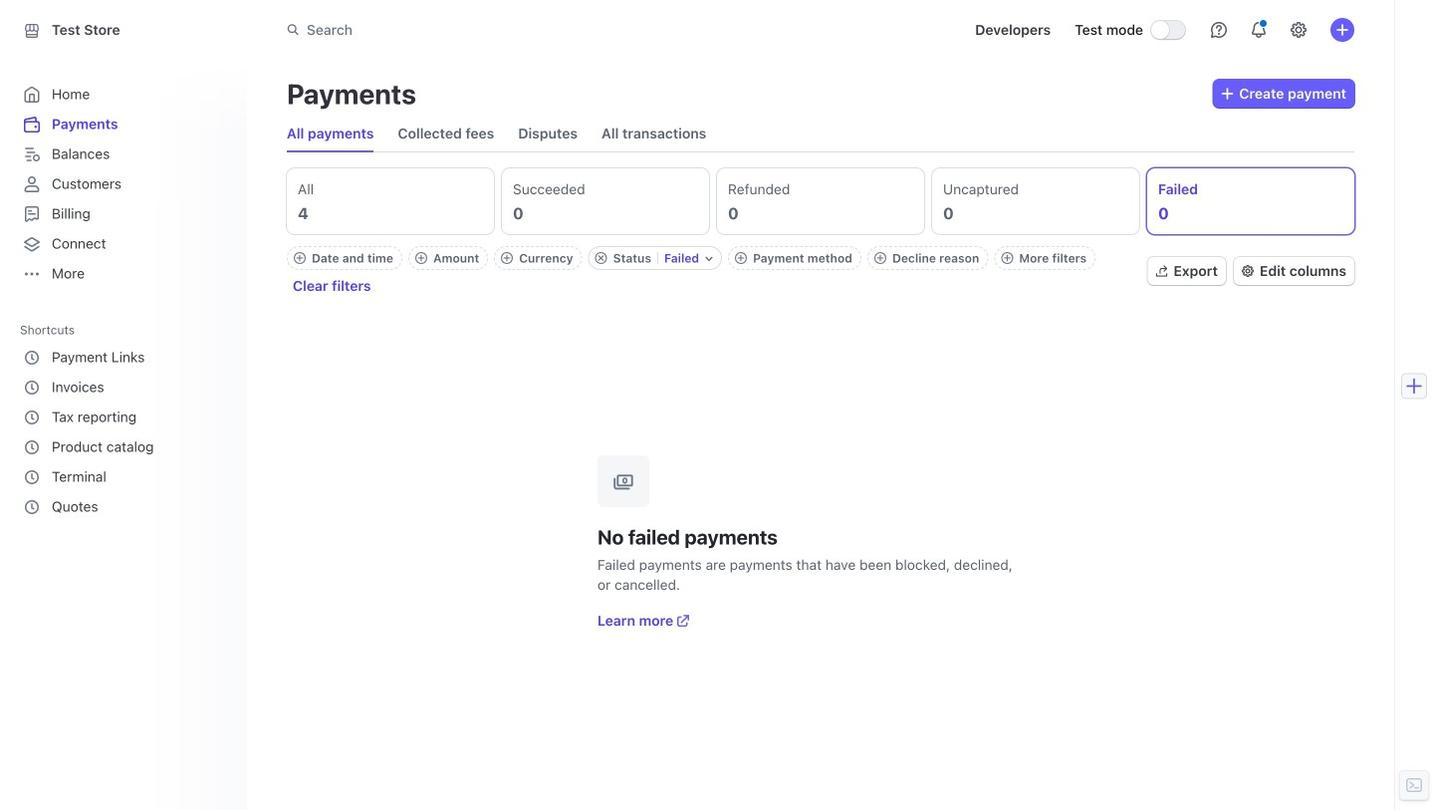Task type: locate. For each thing, give the bounding box(es) containing it.
add payment method image
[[735, 252, 747, 264]]

tab list
[[287, 116, 707, 151], [283, 164, 1359, 238]]

1 vertical spatial tab list
[[283, 164, 1359, 238]]

shortcuts element
[[20, 316, 231, 522], [20, 343, 227, 522]]

toolbar
[[287, 246, 1132, 296]]

notifications image
[[1252, 22, 1267, 38]]

Search text field
[[275, 12, 837, 48]]

manage shortcuts image
[[211, 324, 223, 336]]

add decline reason image
[[875, 252, 887, 264]]

1 shortcuts element from the top
[[20, 316, 231, 522]]

Test mode checkbox
[[1152, 21, 1186, 39]]

core navigation links element
[[20, 80, 227, 289]]

add currency image
[[501, 252, 513, 264]]

2 shortcuts element from the top
[[20, 343, 227, 522]]

settings image
[[1291, 22, 1307, 38]]

None search field
[[275, 12, 837, 48]]



Task type: vqa. For each thing, say whether or not it's contained in the screenshot.
the leftmost svg icon
no



Task type: describe. For each thing, give the bounding box(es) containing it.
add more filters image
[[1002, 252, 1014, 264]]

add amount image
[[415, 252, 427, 264]]

0 vertical spatial tab list
[[287, 116, 707, 151]]

remove status image
[[596, 252, 607, 264]]

add date and time image
[[294, 252, 306, 264]]

help image
[[1212, 22, 1228, 38]]

edit status image
[[706, 255, 714, 263]]



